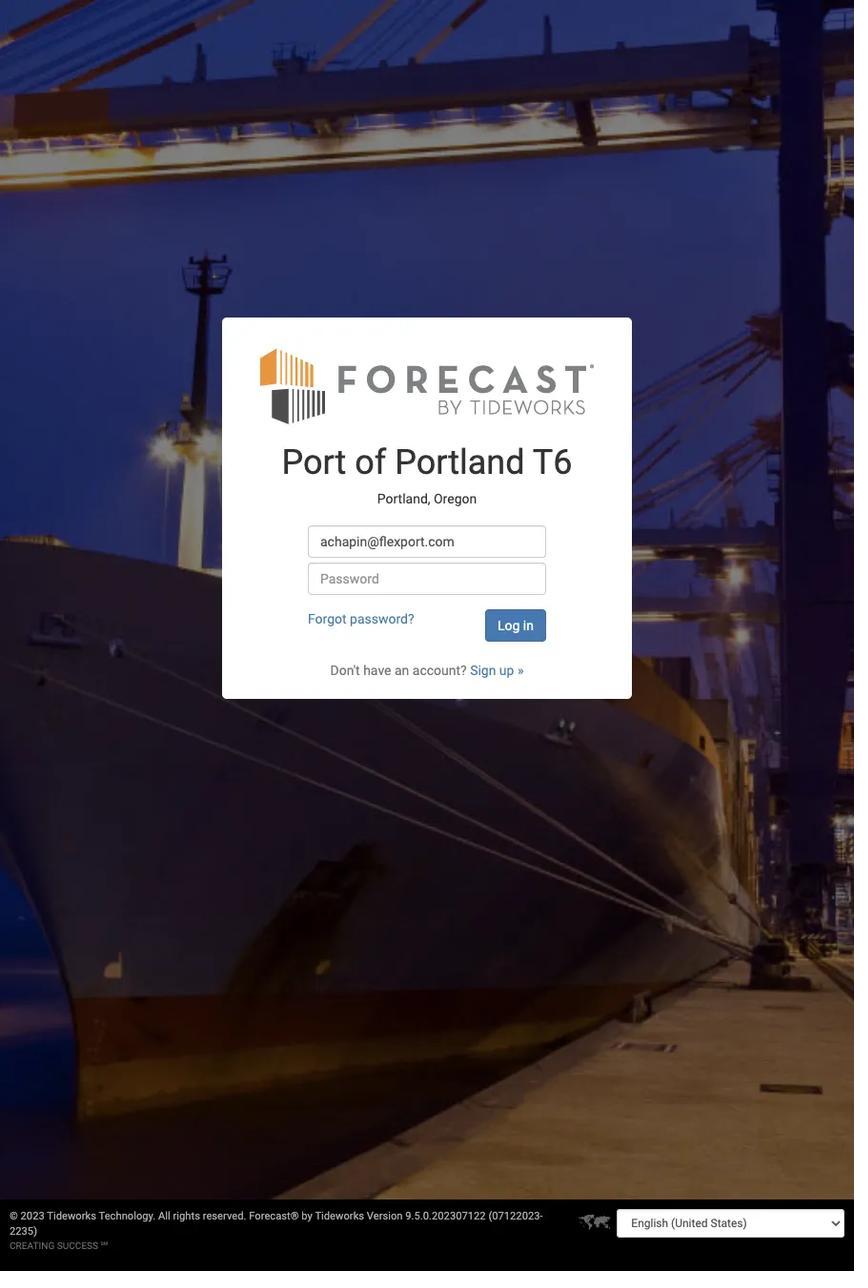 Task type: describe. For each thing, give the bounding box(es) containing it.
by
[[302, 1211, 313, 1223]]

rights
[[173, 1211, 200, 1223]]

success
[[57, 1241, 98, 1252]]

don't
[[331, 663, 360, 679]]

portland
[[395, 443, 525, 483]]

don't have an account? sign up »
[[331, 663, 524, 679]]

2235)
[[10, 1226, 37, 1239]]

© 2023 tideworks technology. all rights reserved.
[[10, 1211, 249, 1223]]

of
[[355, 443, 387, 483]]

account?
[[413, 663, 467, 679]]

tideworks for 2023
[[47, 1211, 96, 1223]]

technology.
[[99, 1211, 156, 1223]]

(07122023-
[[489, 1211, 544, 1223]]

forecast®
[[249, 1211, 299, 1223]]

forgot password? log in
[[308, 612, 534, 634]]

password?
[[350, 612, 415, 627]]

have
[[364, 663, 392, 679]]

reserved.
[[203, 1211, 247, 1223]]

port
[[282, 443, 347, 483]]

sign up » link
[[471, 663, 524, 679]]

℠
[[101, 1241, 108, 1252]]

creating
[[10, 1241, 55, 1252]]

forgot password? link
[[308, 612, 415, 627]]

forecast® by tideworks image
[[261, 347, 594, 426]]



Task type: locate. For each thing, give the bounding box(es) containing it.
version
[[367, 1211, 403, 1223]]

tideworks right by
[[315, 1211, 365, 1223]]

tideworks
[[47, 1211, 96, 1223], [315, 1211, 365, 1223]]

0 horizontal spatial tideworks
[[47, 1211, 96, 1223]]

tideworks up success
[[47, 1211, 96, 1223]]

1 tideworks from the left
[[47, 1211, 96, 1223]]

port of portland t6 portland, oregon
[[282, 443, 573, 506]]

an
[[395, 663, 410, 679]]

tideworks inside 'forecast® by tideworks version 9.5.0.202307122 (07122023- 2235) creating success ℠'
[[315, 1211, 365, 1223]]

forgot
[[308, 612, 347, 627]]

log in button
[[486, 610, 547, 642]]

2 tideworks from the left
[[315, 1211, 365, 1223]]

Password password field
[[308, 563, 547, 596]]

forecast® by tideworks version 9.5.0.202307122 (07122023- 2235) creating success ℠
[[10, 1211, 544, 1252]]

»
[[518, 663, 524, 679]]

up
[[500, 663, 515, 679]]

oregon
[[434, 491, 477, 506]]

log
[[498, 619, 520, 634]]

2023
[[21, 1211, 45, 1223]]

9.5.0.202307122
[[406, 1211, 486, 1223]]

sign
[[471, 663, 497, 679]]

Email or username text field
[[308, 526, 547, 558]]

portland,
[[378, 491, 431, 506]]

1 horizontal spatial tideworks
[[315, 1211, 365, 1223]]

©
[[10, 1211, 18, 1223]]

in
[[524, 619, 534, 634]]

t6
[[533, 443, 573, 483]]

tideworks for by
[[315, 1211, 365, 1223]]

all
[[158, 1211, 171, 1223]]



Task type: vqa. For each thing, say whether or not it's contained in the screenshot.
AND
no



